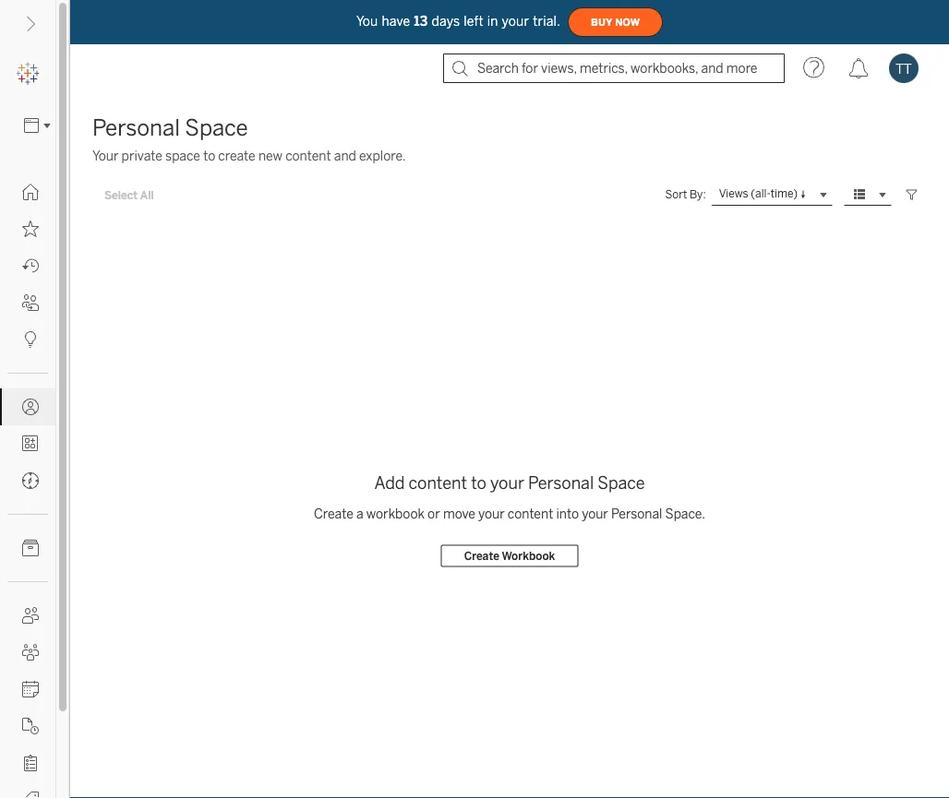 Task type: locate. For each thing, give the bounding box(es) containing it.
personal up private
[[92, 115, 180, 141]]

to
[[203, 148, 215, 163], [471, 473, 487, 493]]

create left workbook
[[464, 550, 499, 563]]

0 vertical spatial create
[[314, 507, 353, 522]]

1 horizontal spatial space
[[598, 473, 645, 493]]

0 horizontal spatial space
[[185, 115, 248, 141]]

1 horizontal spatial to
[[471, 473, 487, 493]]

space
[[185, 115, 248, 141], [598, 473, 645, 493]]

personal left the space.
[[611, 507, 662, 522]]

personal
[[92, 115, 180, 141], [528, 473, 594, 493], [611, 507, 662, 522]]

0 horizontal spatial content
[[285, 148, 331, 163]]

0 horizontal spatial create
[[314, 507, 353, 522]]

0 vertical spatial personal
[[92, 115, 180, 141]]

content left 'and'
[[285, 148, 331, 163]]

2 vertical spatial content
[[508, 507, 553, 522]]

your
[[502, 14, 529, 29], [490, 473, 524, 493], [478, 507, 505, 522], [582, 507, 608, 522]]

your
[[92, 148, 119, 163]]

create workbook
[[464, 550, 555, 563]]

buy now
[[591, 16, 640, 28]]

in
[[487, 14, 498, 29]]

add content to your personal space
[[374, 473, 645, 493]]

or
[[428, 507, 440, 522]]

0 horizontal spatial personal
[[92, 115, 180, 141]]

private
[[122, 148, 162, 163]]

2 horizontal spatial personal
[[611, 507, 662, 522]]

to right 'space'
[[203, 148, 215, 163]]

content left into in the right of the page
[[508, 507, 553, 522]]

2 vertical spatial personal
[[611, 507, 662, 522]]

your up create a workbook or move your content into your personal space.
[[490, 473, 524, 493]]

sort by:
[[665, 188, 706, 201]]

to inside personal space your private space to create new content and explore.
[[203, 148, 215, 163]]

by:
[[690, 188, 706, 201]]

content
[[285, 148, 331, 163], [409, 473, 467, 493], [508, 507, 553, 522]]

views (all-time)
[[719, 187, 798, 201]]

0 vertical spatial content
[[285, 148, 331, 163]]

create a workbook or move your content into your personal space.
[[314, 507, 705, 522]]

0 vertical spatial to
[[203, 148, 215, 163]]

explore.
[[359, 148, 406, 163]]

sort
[[665, 188, 687, 201]]

select all button
[[92, 184, 166, 206]]

to up move
[[471, 473, 487, 493]]

select
[[104, 188, 138, 202]]

create left a at the bottom
[[314, 507, 353, 522]]

0 horizontal spatial to
[[203, 148, 215, 163]]

workbook
[[502, 550, 555, 563]]

1 horizontal spatial create
[[464, 550, 499, 563]]

1 vertical spatial content
[[409, 473, 467, 493]]

create
[[314, 507, 353, 522], [464, 550, 499, 563]]

workbook
[[366, 507, 425, 522]]

content up the or
[[409, 473, 467, 493]]

list view image
[[851, 187, 868, 203]]

views
[[719, 187, 749, 201]]

personal up into in the right of the page
[[528, 473, 594, 493]]

days
[[432, 14, 460, 29]]

space inside personal space your private space to create new content and explore.
[[185, 115, 248, 141]]

1 vertical spatial create
[[464, 550, 499, 563]]

views (all-time) button
[[712, 184, 833, 206]]

now
[[615, 16, 640, 28]]

personal inside personal space your private space to create new content and explore.
[[92, 115, 180, 141]]

1 horizontal spatial personal
[[528, 473, 594, 493]]

you
[[356, 14, 378, 29]]

and
[[334, 148, 356, 163]]

0 vertical spatial space
[[185, 115, 248, 141]]

create inside button
[[464, 550, 499, 563]]

move
[[443, 507, 475, 522]]



Task type: describe. For each thing, give the bounding box(es) containing it.
have
[[382, 14, 410, 29]]

create workbook button
[[441, 545, 578, 567]]

13
[[414, 14, 428, 29]]

1 vertical spatial space
[[598, 473, 645, 493]]

1 horizontal spatial content
[[409, 473, 467, 493]]

your right into in the right of the page
[[582, 507, 608, 522]]

new
[[258, 148, 283, 163]]

left
[[464, 14, 484, 29]]

trial.
[[533, 14, 561, 29]]

personal space your private space to create new content and explore.
[[92, 115, 406, 163]]

create for create a workbook or move your content into your personal space.
[[314, 507, 353, 522]]

1 vertical spatial personal
[[528, 473, 594, 493]]

(all-
[[751, 187, 771, 201]]

main navigation. press the up and down arrow keys to access links. element
[[0, 174, 55, 799]]

add
[[374, 473, 405, 493]]

space.
[[665, 507, 705, 522]]

content inside personal space your private space to create new content and explore.
[[285, 148, 331, 163]]

select all
[[104, 188, 154, 202]]

a
[[356, 507, 363, 522]]

buy now button
[[568, 7, 663, 37]]

1 vertical spatial to
[[471, 473, 487, 493]]

buy
[[591, 16, 612, 28]]

into
[[556, 507, 579, 522]]

your right in
[[502, 14, 529, 29]]

navigation panel element
[[0, 55, 56, 799]]

space
[[165, 148, 200, 163]]

time)
[[771, 187, 798, 201]]

you have 13 days left in your trial.
[[356, 14, 561, 29]]

2 horizontal spatial content
[[508, 507, 553, 522]]

all
[[140, 188, 154, 202]]

create
[[218, 148, 256, 163]]

your right move
[[478, 507, 505, 522]]

create for create workbook
[[464, 550, 499, 563]]

Search for views, metrics, workbooks, and more text field
[[443, 54, 785, 83]]



Task type: vqa. For each thing, say whether or not it's contained in the screenshot.
model
no



